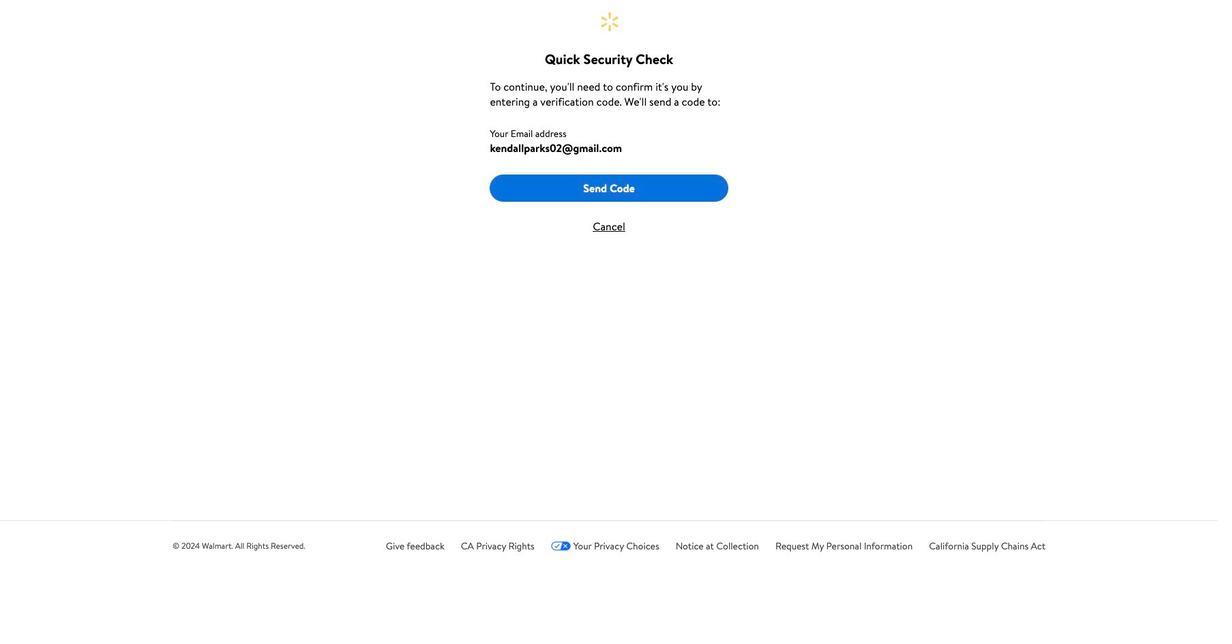 Task type: vqa. For each thing, say whether or not it's contained in the screenshot.
'privacy choices icon'
yes



Task type: describe. For each thing, give the bounding box(es) containing it.
privacy choices icon image
[[551, 542, 571, 552]]

walmart logo with link to homepage. image
[[598, 11, 620, 33]]



